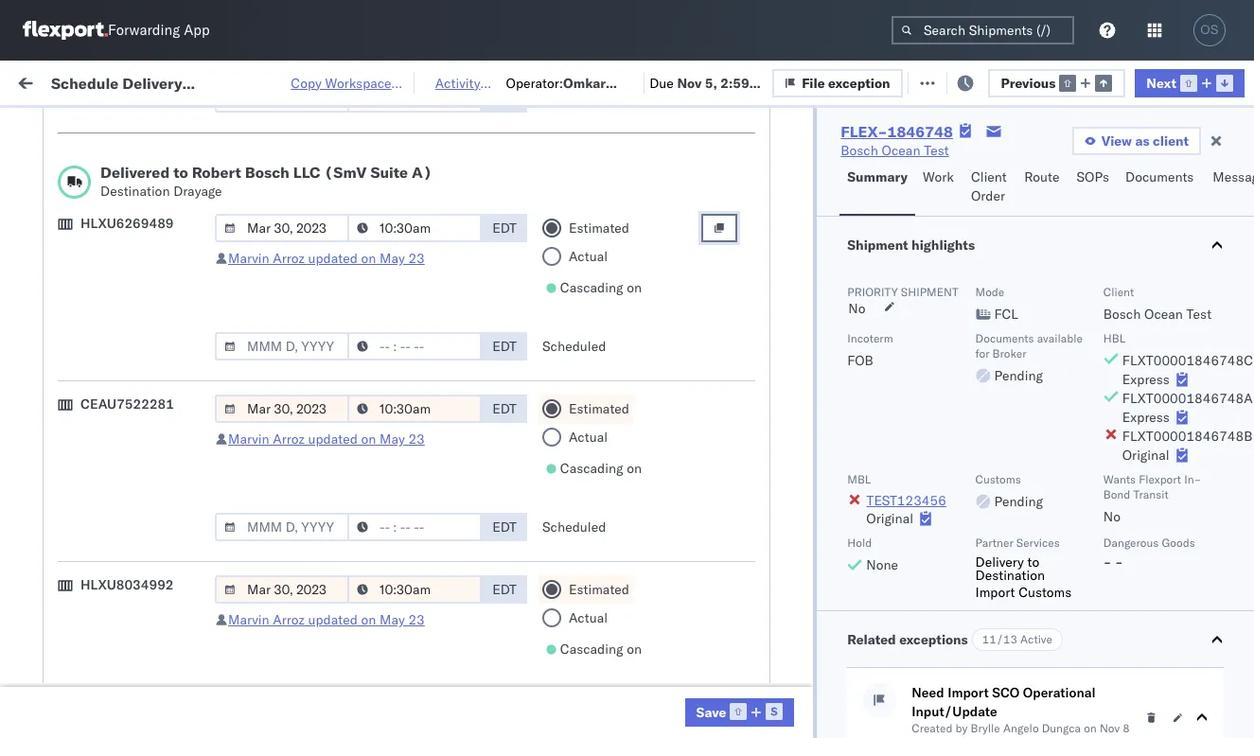Task type: describe. For each thing, give the bounding box(es) containing it.
filtered by:
[[19, 116, 87, 133]]

upload customs clearance documents for 2:00
[[44, 388, 207, 424]]

pickup for schedule pickup from rotterdam, netherlands button
[[103, 679, 144, 696]]

2 lagerfeld from the top
[[1016, 690, 1072, 707]]

route
[[1025, 169, 1060, 186]]

documents available for broker
[[976, 331, 1083, 361]]

2 ca from the top
[[44, 282, 62, 299]]

blocked,
[[233, 117, 281, 131]]

test inside client bosch ocean test incoterm fob
[[1187, 306, 1212, 323]]

2:00
[[305, 398, 334, 415]]

customs inside partner services delivery to destination import customs
[[1019, 584, 1072, 601]]

upload customs clearance documents link for 2:00 am est, nov 9, 2022
[[44, 387, 269, 425]]

flex-1846748 link
[[841, 122, 954, 141]]

8 ocean fcl from the top
[[580, 565, 646, 582]]

sco
[[993, 685, 1020, 702]]

drayage
[[173, 183, 222, 200]]

3 may from the top
[[380, 612, 405, 629]]

1 account from the top
[[923, 648, 973, 665]]

order
[[972, 188, 1006, 205]]

client order
[[972, 169, 1007, 205]]

1 2130387 from the top
[[1086, 648, 1144, 665]]

hlxu6269489
[[80, 215, 174, 232]]

view as client
[[1102, 133, 1189, 150]]

aug
[[395, 190, 420, 207]]

0 horizontal spatial at
[[377, 73, 389, 90]]

3 marvin from the top
[[228, 612, 270, 629]]

upload customs clearance documents button for 2:00 am est, nov 9, 2022
[[44, 387, 269, 427]]

delivered
[[100, 163, 170, 182]]

confirm pickup from los angeles, ca link
[[44, 512, 269, 550]]

flexport demo consignee for --
[[703, 190, 858, 207]]

bookings test consignee
[[826, 607, 977, 624]]

destination inside partner services delivery to destination import customs
[[976, 567, 1046, 584]]

updated for ceau7522281
[[308, 431, 358, 448]]

2:59 am edt, nov 5, 2022 for first schedule pickup from los angeles, ca button from the top of the page
[[305, 232, 471, 249]]

hlxu8034992
[[80, 577, 174, 594]]

schedule for schedule delivery appointment button associated with bosch
[[44, 481, 100, 498]]

shipment highlights button
[[818, 217, 1255, 274]]

documents button
[[1118, 160, 1206, 216]]

schedule for second schedule pickup from los angeles, ca button from the bottom
[[44, 429, 100, 446]]

3 1889466 from the top
[[1086, 523, 1144, 540]]

4 resize handle column header from the left
[[670, 147, 693, 739]]

3 updated from the top
[[308, 612, 358, 629]]

2 flex-2130387 from the top
[[1045, 690, 1144, 707]]

a)
[[412, 163, 432, 182]]

schedule for 3rd schedule pickup from los angeles, ca button
[[44, 346, 100, 363]]

est, for 23,
[[361, 523, 389, 540]]

schedule delivery appointment button for integration
[[44, 646, 233, 667]]

2 gvcu5265864 from the top
[[1167, 689, 1255, 706]]

2 karl from the top
[[988, 690, 1012, 707]]

message
[[255, 73, 308, 90]]

6 resize handle column header from the left
[[983, 147, 1006, 739]]

1 1889466 from the top
[[1086, 440, 1144, 457]]

1 horizontal spatial file
[[931, 73, 954, 90]]

2 integration test account - karl lagerfeld from the top
[[826, 690, 1072, 707]]

3 schedule pickup from los angeles, ca button from the top
[[44, 345, 269, 385]]

upload customs clearance documents button for 3:00 am edt, aug 19, 2022
[[44, 179, 269, 218]]

1 edt from the top
[[493, 220, 517, 237]]

to inside partner services delivery to destination import customs
[[1028, 554, 1040, 571]]

2 schedule pickup from los angeles, ca button from the top
[[44, 262, 269, 302]]

flexport. image
[[23, 21, 108, 40]]

client for client name
[[703, 154, 733, 169]]

4 schedule pickup from los angeles, ca from the top
[[44, 429, 255, 465]]

related
[[848, 632, 897, 649]]

2 2130387 from the top
[[1086, 690, 1144, 707]]

workitem
[[21, 154, 70, 169]]

est, for 13,
[[362, 607, 390, 624]]

schedule for first schedule pickup from los angeles, ca button from the bottom of the page
[[44, 596, 100, 613]]

4 edt from the top
[[493, 519, 517, 536]]

marvin for ceau7522281
[[228, 431, 270, 448]]

0 horizontal spatial original
[[867, 510, 914, 527]]

wants flexport in- bond transit no
[[1104, 473, 1202, 526]]

marvin for hlxu6269489
[[228, 250, 270, 267]]

-- : -- -- text field for pdt
[[348, 84, 482, 113]]

Search Work text field
[[617, 68, 824, 96]]

3 flex-1889466 from the top
[[1045, 523, 1144, 540]]

2023
[[442, 607, 475, 624]]

dangerous goods - -
[[1104, 536, 1196, 571]]

may for hlxu6269489
[[380, 250, 405, 267]]

4 ca from the top
[[44, 448, 62, 465]]

actual for hlxu6269489
[[569, 248, 608, 265]]

risk
[[392, 73, 415, 90]]

pickup for 3rd schedule pickup from los angeles, ca button
[[103, 346, 144, 363]]

5 ocean fcl from the top
[[580, 440, 646, 457]]

name
[[736, 154, 766, 169]]

deadline
[[305, 154, 351, 169]]

services
[[1017, 536, 1060, 550]]

1 lagerfeld from the top
[[1016, 648, 1072, 665]]

numbers
[[1167, 162, 1214, 176]]

5 edt from the top
[[493, 581, 517, 598]]

2:59 am est, jan 13, 2023
[[305, 607, 475, 624]]

pdt
[[493, 90, 517, 107]]

progress
[[297, 117, 344, 131]]

need
[[912, 685, 945, 702]]

1 flex-2130387 from the top
[[1045, 648, 1144, 665]]

upload for 2:00
[[44, 388, 87, 405]]

for inside documents available for broker
[[976, 347, 990, 361]]

bond
[[1104, 488, 1131, 502]]

express for flxt00001846748c
[[1123, 371, 1170, 388]]

mode
[[976, 285, 1005, 299]]

edt, for first schedule pickup from los angeles, ca button from the top of the page schedule pickup from los angeles, ca link
[[362, 232, 391, 249]]

cascading for hlxu6269489
[[560, 279, 624, 296]]

my
[[19, 69, 49, 95]]

1 horizontal spatial no
[[849, 300, 866, 317]]

incoterm
[[848, 331, 894, 346]]

2:59 inside 'due nov 5, 2:59 am'
[[721, 74, 750, 91]]

7 ocean fcl from the top
[[580, 523, 646, 540]]

2 schedule pickup from los angeles, ca from the top
[[44, 263, 255, 299]]

759 at risk
[[349, 73, 415, 90]]

0 vertical spatial original
[[1123, 447, 1170, 464]]

2 edt from the top
[[493, 338, 517, 355]]

cascading on for ceau7522281
[[560, 460, 642, 477]]

llc
[[293, 163, 321, 182]]

flexport for --
[[703, 190, 752, 207]]

client inside client bosch ocean test incoterm fob
[[1104, 285, 1135, 299]]

os button
[[1188, 9, 1232, 52]]

cascading for ceau7522281
[[560, 460, 624, 477]]

demo for bookings
[[756, 607, 791, 624]]

-- : -- -- text field for edt
[[348, 332, 482, 361]]

5 resize handle column header from the left
[[794, 147, 816, 739]]

2 lhuu7894563 from the top
[[1167, 481, 1255, 498]]

schedule pickup from los angeles, ca link for 2nd schedule pickup from los angeles, ca button from the top
[[44, 262, 269, 300]]

4 ocean fcl from the top
[[580, 398, 646, 415]]

delivered to robert bosch llc (smv suite a) destination drayage
[[100, 163, 432, 200]]

mbl
[[848, 473, 872, 487]]

client bosch ocean test incoterm fob
[[848, 285, 1212, 369]]

forwarding app link
[[23, 21, 210, 40]]

save
[[697, 704, 727, 721]]

marvin arroz updated on may 23 button for hlxu6269489
[[228, 250, 425, 267]]

4 flex-1889466 from the top
[[1045, 565, 1144, 582]]

3 23 from the top
[[409, 612, 425, 629]]

operator: omkar savant
[[506, 74, 607, 110]]

3 ca from the top
[[44, 365, 62, 382]]

1 gvcu5265864 from the top
[[1167, 648, 1255, 665]]

3:00 am edt, aug 19, 2022
[[305, 190, 480, 207]]

confirm delivery link
[[44, 563, 144, 582]]

1 schedule delivery appointment from the top
[[44, 314, 233, 331]]

import inside button
[[161, 73, 204, 90]]

schedule pickup from rotterdam, netherlands button
[[44, 679, 269, 718]]

1 karl from the top
[[988, 648, 1012, 665]]

schedule pickup from rotterdam, netherlands
[[44, 679, 246, 715]]

23,
[[421, 523, 441, 540]]

marvin arroz updated on may 23 button for ceau7522281
[[228, 431, 425, 448]]

2:59 am edt, nov 5, 2022 for 1st schedule delivery appointment button
[[305, 315, 471, 332]]

savant
[[564, 93, 607, 110]]

pending for customs
[[995, 493, 1044, 510]]

appointment for integration test account - karl lagerfeld
[[155, 647, 233, 664]]

3 mmm d, yyyy text field from the top
[[215, 395, 349, 423]]

appointment for bosch ocean test
[[155, 481, 233, 498]]

express for flxt00001846748a
[[1123, 409, 1170, 426]]

as
[[1136, 133, 1150, 150]]

documents inside documents available for broker
[[976, 331, 1035, 346]]

delivery for schedule delivery appointment link associated with bosch
[[103, 481, 152, 498]]

at inside need import sco operational input/update created by brylle angelo dungca on nov 8 at 4:27 am
[[912, 737, 922, 739]]

schedule delivery appointment link for bosch
[[44, 480, 233, 499]]

container numbers button
[[1157, 143, 1255, 177]]

2 account from the top
[[923, 690, 973, 707]]

priority
[[848, 285, 898, 299]]

work inside work button
[[923, 169, 954, 186]]

destination inside delivered to robert bosch llc (smv suite a) destination drayage
[[100, 183, 170, 200]]

1 integration from the top
[[826, 648, 891, 665]]

1 horizontal spatial exception
[[957, 73, 1019, 90]]

message (0)
[[255, 73, 333, 90]]

1 resize handle column header from the left
[[271, 147, 294, 739]]

client name button
[[693, 151, 797, 170]]

schedule delivery appointment button for bosch
[[44, 480, 233, 500]]

0 horizontal spatial exception
[[829, 74, 891, 91]]

due
[[650, 74, 674, 91]]

clearance for 2:00 am est, nov 9, 2022
[[147, 388, 207, 405]]

2 -- : -- -- text field from the top
[[348, 395, 482, 423]]

7 resize handle column header from the left
[[1134, 147, 1157, 739]]

in-
[[1185, 473, 1202, 487]]

summary button
[[840, 160, 916, 216]]

am inside 'due nov 5, 2:59 am'
[[677, 93, 699, 110]]

may for ceau7522281
[[380, 431, 405, 448]]

partner
[[976, 536, 1014, 550]]

9,
[[422, 398, 434, 415]]

confirm delivery button
[[44, 563, 144, 584]]

schedule for 2nd schedule pickup from los angeles, ca button from the top
[[44, 263, 100, 280]]

est, for 14,
[[362, 440, 390, 457]]

container
[[1167, 147, 1217, 161]]

from inside schedule pickup from rotterdam, netherlands
[[147, 679, 175, 696]]

8 resize handle column header from the left
[[1221, 147, 1243, 739]]

2 mmm d, yyyy text field from the top
[[215, 513, 349, 542]]

0 horizontal spatial file exception
[[802, 74, 891, 91]]

clearance for 3:00 am edt, aug 19, 2022
[[147, 179, 207, 196]]

bookings
[[826, 607, 881, 624]]

arroz for hlxu6269489
[[273, 250, 305, 267]]

5, inside 'due nov 5, 2:59 am'
[[705, 74, 718, 91]]

hbl
[[1104, 331, 1126, 346]]

batch action
[[1148, 73, 1230, 90]]

operational
[[1024, 685, 1096, 702]]

2 ocean fcl from the top
[[580, 273, 646, 290]]

205
[[436, 73, 461, 90]]

1893174
[[1086, 607, 1144, 624]]

9 ocean fcl from the top
[[580, 607, 646, 624]]

3 marvin arroz updated on may 23 from the top
[[228, 612, 425, 629]]

3 marvin arroz updated on may 23 button from the top
[[228, 612, 425, 629]]

flexport for bookings test consignee
[[703, 607, 752, 624]]

from inside confirm pickup from los angeles, ca
[[140, 513, 167, 530]]

2 flex-1889466 from the top
[[1045, 482, 1144, 499]]

2:59 am edt, nov 5, 2022 for 3rd schedule pickup from los angeles, ca button
[[305, 357, 471, 374]]

edt, for schedule pickup from los angeles, ca link associated with 3rd schedule pickup from los angeles, ca button
[[362, 357, 391, 374]]

1 schedule delivery appointment button from the top
[[44, 313, 233, 334]]

previous button
[[988, 69, 1126, 97]]

1 ca from the top
[[44, 240, 62, 257]]

schedule for 1st schedule delivery appointment button
[[44, 314, 100, 331]]

client for client order
[[972, 169, 1007, 186]]

los for first schedule pickup from los angeles, ca button from the bottom of the page
[[178, 596, 200, 613]]

los for 3rd schedule pickup from los angeles, ca button
[[178, 346, 200, 363]]

batch
[[1148, 73, 1185, 90]]

los for confirm pickup from los angeles, ca button
[[171, 513, 192, 530]]

highlights
[[912, 237, 975, 254]]

flxt00001846748c
[[1123, 352, 1254, 369]]

schedule delivery appointment for bosch ocean test
[[44, 481, 233, 498]]

mmm d, yyyy text field for hlxu8034992
[[215, 576, 349, 604]]

sops button
[[1070, 160, 1118, 216]]

transit
[[1134, 488, 1169, 502]]

flexport inside wants flexport in- bond transit no
[[1139, 473, 1182, 487]]

1 schedule delivery appointment link from the top
[[44, 313, 233, 332]]

1 appointment from the top
[[155, 314, 233, 331]]

5 schedule pickup from los angeles, ca from the top
[[44, 596, 255, 632]]

1 integration test account - karl lagerfeld from the top
[[826, 648, 1072, 665]]

client
[[1153, 133, 1189, 150]]

pickup for confirm pickup from los angeles, ca button
[[95, 513, 136, 530]]

ocean inside client bosch ocean test incoterm fob
[[1145, 306, 1184, 323]]

3 cascading from the top
[[560, 641, 624, 658]]

robert
[[192, 163, 241, 182]]

status : ready for work, blocked, in progress
[[104, 117, 344, 131]]

4 1889466 from the top
[[1086, 565, 1144, 582]]

consignee inside button
[[826, 154, 880, 169]]



Task type: locate. For each thing, give the bounding box(es) containing it.
3 resize handle column header from the left
[[547, 147, 570, 739]]

1 vertical spatial actual
[[569, 429, 608, 446]]

0 vertical spatial appointment
[[155, 314, 233, 331]]

23 for hlxu6269489
[[409, 250, 425, 267]]

2 vertical spatial dec
[[394, 565, 419, 582]]

0 vertical spatial arroz
[[273, 250, 305, 267]]

2 demo from the top
[[756, 607, 791, 624]]

mmm d, yyyy text field down 7:00
[[215, 576, 349, 604]]

3 schedule pickup from los angeles, ca from the top
[[44, 346, 255, 382]]

work
[[54, 69, 103, 95]]

3 schedule delivery appointment link from the top
[[44, 646, 233, 665]]

1 vertical spatial upload customs clearance documents
[[44, 388, 207, 424]]

1 estimated from the top
[[569, 220, 630, 237]]

0 vertical spatial at
[[377, 73, 389, 90]]

confirm pickup from los angeles, ca button
[[44, 512, 269, 552]]

confirm for confirm delivery
[[44, 564, 92, 581]]

import up input/update
[[948, 685, 989, 702]]

3 schedule pickup from los angeles, ca link from the top
[[44, 345, 269, 383]]

schedule inside schedule pickup from rotterdam, netherlands
[[44, 679, 100, 696]]

1846748
[[888, 122, 954, 141], [1086, 273, 1144, 290], [1086, 315, 1144, 332], [1086, 357, 1144, 374], [1086, 398, 1144, 415]]

est, right pm
[[361, 523, 389, 540]]

pickup for 2nd schedule pickup from los angeles, ca button from the top
[[103, 263, 144, 280]]

759
[[349, 73, 374, 90]]

3 schedule from the top
[[44, 314, 100, 331]]

scheduled for hlxu6269489
[[543, 338, 606, 355]]

flex-2130387 up 8
[[1045, 690, 1144, 707]]

1 vertical spatial flexport demo consignee
[[703, 607, 858, 624]]

1 flex-1889466 from the top
[[1045, 440, 1144, 457]]

0 vertical spatial destination
[[100, 183, 170, 200]]

1 vertical spatial marvin
[[228, 431, 270, 448]]

demo down name
[[756, 190, 791, 207]]

available
[[1038, 331, 1083, 346]]

2 upload customs clearance documents link from the top
[[44, 387, 269, 425]]

0 vertical spatial upload customs clearance documents link
[[44, 179, 269, 216]]

test123456 button
[[867, 492, 947, 509]]

1 demo from the top
[[756, 190, 791, 207]]

by
[[956, 722, 968, 736]]

0 vertical spatial no
[[448, 117, 463, 131]]

edt, for upload customs clearance documents link related to 3:00 am edt, aug 19, 2022
[[362, 190, 391, 207]]

2 schedule delivery appointment button from the top
[[44, 480, 233, 500]]

flex-1889466
[[1045, 440, 1144, 457], [1045, 482, 1144, 499], [1045, 523, 1144, 540], [1045, 565, 1144, 582]]

delivery for third schedule delivery appointment link from the bottom
[[103, 314, 152, 331]]

for left broker
[[976, 347, 990, 361]]

1 pending from the top
[[995, 367, 1044, 384]]

0 vertical spatial pending
[[995, 367, 1044, 384]]

marvin arroz updated on may 23 down 9:00
[[228, 612, 425, 629]]

brylle
[[971, 722, 1001, 736]]

est, up 2:59 am est, dec 14, 2022
[[362, 398, 390, 415]]

1 vertical spatial lhuu7894563
[[1167, 481, 1255, 498]]

flxt00001846748a
[[1123, 390, 1253, 407]]

confirm inside the "confirm delivery" button
[[44, 564, 92, 581]]

destination down partner
[[976, 567, 1046, 584]]

no down bond
[[1104, 509, 1121, 526]]

los for second schedule pickup from los angeles, ca button from the bottom
[[178, 429, 200, 446]]

24,
[[422, 565, 442, 582]]

7 schedule from the top
[[44, 596, 100, 613]]

import inside need import sco operational input/update created by brylle angelo dungca on nov 8 at 4:27 am
[[948, 685, 989, 702]]

MMM D, YYYY text field
[[215, 84, 349, 113], [215, 332, 349, 361], [215, 395, 349, 423]]

schedule delivery appointment
[[44, 314, 233, 331], [44, 481, 233, 498], [44, 647, 233, 664]]

demo left bookings
[[756, 607, 791, 624]]

broker
[[993, 347, 1027, 361]]

1 horizontal spatial client
[[972, 169, 1007, 186]]

2130387 down 1893174
[[1086, 648, 1144, 665]]

1 upload customs clearance documents button from the top
[[44, 179, 269, 218]]

angeles, inside confirm pickup from los angeles, ca
[[196, 513, 248, 530]]

integration
[[826, 648, 891, 665], [826, 690, 891, 707]]

0 horizontal spatial work
[[207, 73, 240, 90]]

5 ca from the top
[[44, 532, 62, 549]]

1 vertical spatial cascading on
[[560, 460, 642, 477]]

may left 13,
[[380, 612, 405, 629]]

2 resize handle column header from the left
[[481, 147, 504, 739]]

3 actual from the top
[[569, 610, 608, 627]]

arroz for ceau7522281
[[273, 431, 305, 448]]

2 vertical spatial no
[[1104, 509, 1121, 526]]

view as client button
[[1073, 127, 1202, 155]]

flex-1889466 button
[[1015, 435, 1148, 462], [1015, 435, 1148, 462], [1015, 477, 1148, 503], [1015, 477, 1148, 503], [1015, 518, 1148, 545], [1015, 518, 1148, 545], [1015, 560, 1148, 587], [1015, 560, 1148, 587]]

1889466 down bond
[[1086, 523, 1144, 540]]

-- : -- -- text field
[[348, 84, 482, 113], [348, 332, 482, 361]]

Search Shipments (/) text field
[[892, 16, 1075, 45]]

23 down 9,
[[409, 431, 425, 448]]

route button
[[1017, 160, 1070, 216]]

2 pending from the top
[[995, 493, 1044, 510]]

upload customs clearance documents link
[[44, 179, 269, 216], [44, 387, 269, 425]]

2022
[[447, 190, 480, 207], [438, 232, 471, 249], [438, 315, 471, 332], [438, 357, 471, 374], [437, 398, 470, 415], [446, 440, 479, 457], [445, 523, 477, 540], [446, 565, 479, 582]]

1 vertical spatial integration test account - karl lagerfeld
[[826, 690, 1072, 707]]

-- : -- -- text field down aug
[[348, 214, 482, 242]]

integration test account - karl lagerfeld up by
[[826, 690, 1072, 707]]

(smv
[[324, 163, 367, 182]]

3 appointment from the top
[[155, 647, 233, 664]]

0 horizontal spatial destination
[[100, 183, 170, 200]]

flex-2130387 down "flex-1893174"
[[1045, 648, 1144, 665]]

2 updated from the top
[[308, 431, 358, 448]]

flex-1846748 button
[[1015, 268, 1148, 295], [1015, 268, 1148, 295], [1015, 310, 1148, 337], [1015, 310, 1148, 337], [1015, 352, 1148, 378], [1015, 352, 1148, 378], [1015, 393, 1148, 420], [1015, 393, 1148, 420]]

:
[[137, 117, 141, 131], [440, 117, 444, 131]]

: left ready
[[137, 117, 141, 131]]

consignee up -- at the right
[[826, 154, 880, 169]]

1 vertical spatial appointment
[[155, 481, 233, 498]]

1 marvin arroz updated on may 23 from the top
[[228, 250, 425, 267]]

2 horizontal spatial no
[[1104, 509, 1121, 526]]

1 vertical spatial flex-2130387
[[1045, 690, 1144, 707]]

0 horizontal spatial for
[[182, 117, 197, 131]]

1 vertical spatial mmm d, yyyy text field
[[215, 332, 349, 361]]

2 vertical spatial updated
[[308, 612, 358, 629]]

resize handle column header
[[271, 147, 294, 739], [481, 147, 504, 739], [547, 147, 570, 739], [670, 147, 693, 739], [794, 147, 816, 739], [983, 147, 1006, 739], [1134, 147, 1157, 739], [1221, 147, 1243, 739]]

karl down 11/13
[[988, 648, 1012, 665]]

1 vertical spatial gvcu5265864
[[1167, 689, 1255, 706]]

2 schedule delivery appointment link from the top
[[44, 480, 233, 499]]

fob
[[848, 352, 874, 369]]

consignee up exceptions
[[913, 607, 977, 624]]

0 vertical spatial 2:59 am edt, nov 5, 2022
[[305, 232, 471, 249]]

marvin arroz updated on may 23 button down 3:00 at the left top of the page
[[228, 250, 425, 267]]

flex-1889466 down bond
[[1045, 523, 1144, 540]]

2 marvin from the top
[[228, 431, 270, 448]]

import up 11/13
[[976, 584, 1016, 601]]

1 vertical spatial schedule delivery appointment
[[44, 481, 233, 498]]

pending down broker
[[995, 367, 1044, 384]]

demo for -
[[756, 190, 791, 207]]

1 vertical spatial work
[[923, 169, 954, 186]]

delivery for schedule delivery appointment link related to integration
[[103, 647, 152, 664]]

1 horizontal spatial for
[[976, 347, 990, 361]]

snoozed
[[396, 117, 440, 131]]

karl up brylle
[[988, 690, 1012, 707]]

1 vertical spatial original
[[867, 510, 914, 527]]

to up the drayage
[[173, 163, 188, 182]]

flexport demo consignee
[[703, 190, 858, 207], [703, 607, 858, 624]]

client order button
[[964, 160, 1017, 216]]

2 1889466 from the top
[[1086, 482, 1144, 499]]

dec left 23,
[[393, 523, 417, 540]]

scheduled
[[543, 338, 606, 355], [543, 519, 606, 536]]

actual for ceau7522281
[[569, 429, 608, 446]]

flex-1846748
[[841, 122, 954, 141], [1045, 273, 1144, 290], [1045, 315, 1144, 332], [1045, 357, 1144, 374], [1045, 398, 1144, 415]]

5,
[[705, 74, 718, 91], [423, 232, 435, 249], [423, 315, 435, 332], [423, 357, 435, 374]]

2 vertical spatial schedule delivery appointment button
[[44, 646, 233, 667]]

pickup inside confirm pickup from los angeles, ca
[[95, 513, 136, 530]]

1 vertical spatial lagerfeld
[[1016, 690, 1072, 707]]

5 schedule pickup from los angeles, ca button from the top
[[44, 595, 269, 635]]

estimated for ceau7522281
[[569, 401, 630, 418]]

23 left 2023
[[409, 612, 425, 629]]

flex-1889466 up dangerous
[[1045, 482, 1144, 499]]

suite
[[371, 163, 408, 182]]

view
[[1102, 133, 1133, 150]]

-- : -- -- text field up 'jan'
[[348, 576, 482, 604]]

1 vertical spatial clearance
[[147, 388, 207, 405]]

forwarding app
[[108, 21, 210, 39]]

account up by
[[923, 690, 973, 707]]

integration test account - karl lagerfeld up 'need'
[[826, 648, 1072, 665]]

forwarding
[[108, 21, 180, 39]]

updated for hlxu6269489
[[308, 250, 358, 267]]

0 vertical spatial flexport
[[703, 190, 752, 207]]

karl
[[988, 648, 1012, 665], [988, 690, 1012, 707]]

2 estimated from the top
[[569, 401, 630, 418]]

status
[[104, 117, 137, 131]]

work down bosch ocean test link
[[923, 169, 954, 186]]

exception up flex-1846748 link
[[829, 74, 891, 91]]

2 vertical spatial 2:59 am edt, nov 5, 2022
[[305, 357, 471, 374]]

may down "3:00 am edt, aug 19, 2022"
[[380, 250, 405, 267]]

edt, for third schedule delivery appointment link from the bottom
[[362, 315, 391, 332]]

1 marvin arroz updated on may 23 button from the top
[[228, 250, 425, 267]]

nov inside need import sco operational input/update created by brylle angelo dungca on nov 8 at 4:27 am
[[1100, 722, 1120, 736]]

upload
[[44, 179, 87, 196], [44, 388, 87, 405]]

1 vertical spatial may
[[380, 431, 405, 448]]

est, for 24,
[[362, 565, 390, 582]]

ca inside confirm pickup from los angeles, ca
[[44, 532, 62, 549]]

delivery inside button
[[95, 564, 144, 581]]

estimated for hlxu6269489
[[569, 220, 630, 237]]

1 vertical spatial mmm d, yyyy text field
[[215, 513, 349, 542]]

est,
[[362, 398, 390, 415], [362, 440, 390, 457], [361, 523, 389, 540], [362, 565, 390, 582], [362, 607, 390, 624]]

client inside button
[[972, 169, 1007, 186]]

3 estimated from the top
[[569, 581, 630, 598]]

1889466 up dangerous
[[1086, 482, 1144, 499]]

11/13 active
[[983, 633, 1053, 647]]

1 vertical spatial marvin arroz updated on may 23
[[228, 431, 425, 448]]

1 schedule pickup from los angeles, ca from the top
[[44, 221, 255, 257]]

previous
[[1001, 74, 1056, 91]]

dec for 24,
[[394, 565, 419, 582]]

track
[[483, 73, 514, 90]]

2 marvin arroz updated on may 23 from the top
[[228, 431, 425, 448]]

exception down search shipments (/) text box
[[957, 73, 1019, 90]]

flex-1889466 up wants
[[1045, 440, 1144, 457]]

1 lhuu7894563 from the top
[[1167, 439, 1255, 456]]

import up ready
[[161, 73, 204, 90]]

express up flxt00001846748a
[[1123, 371, 1170, 388]]

appointment
[[155, 314, 233, 331], [155, 481, 233, 498], [155, 647, 233, 664]]

1 vertical spatial destination
[[976, 567, 1046, 584]]

no inside wants flexport in- bond transit no
[[1104, 509, 1121, 526]]

dec for 23,
[[393, 523, 417, 540]]

14,
[[422, 440, 442, 457]]

0 vertical spatial cascading on
[[560, 279, 642, 296]]

2 arroz from the top
[[273, 431, 305, 448]]

: for status
[[137, 117, 141, 131]]

1 vertical spatial at
[[912, 737, 922, 739]]

schedule delivery appointment for integration test account - karl lagerfeld
[[44, 647, 233, 664]]

on inside need import sco operational input/update created by brylle angelo dungca on nov 8 at 4:27 am
[[1084, 722, 1097, 736]]

1 vertical spatial upload customs clearance documents button
[[44, 387, 269, 427]]

2130387 up 8
[[1086, 690, 1144, 707]]

1 horizontal spatial file exception
[[931, 73, 1019, 90]]

schedule pickup from los angeles, ca link for first schedule pickup from los angeles, ca button from the top of the page
[[44, 220, 269, 258]]

consignee up related
[[794, 607, 858, 624]]

2 vertical spatial marvin arroz updated on may 23 button
[[228, 612, 425, 629]]

: down 205 at the left of the page
[[440, 117, 444, 131]]

0 vertical spatial marvin arroz updated on may 23
[[228, 250, 425, 267]]

2 integration from the top
[[826, 690, 891, 707]]

updated down 3:00 at the left top of the page
[[308, 250, 358, 267]]

2 23 from the top
[[409, 431, 425, 448]]

hold
[[848, 536, 872, 550]]

may down 2:00 am est, nov 9, 2022 at the bottom of the page
[[380, 431, 405, 448]]

messag button
[[1206, 160, 1255, 216]]

2:00 am est, nov 9, 2022
[[305, 398, 470, 415]]

MMM D, YYYY text field
[[215, 214, 349, 242], [215, 513, 349, 542], [215, 576, 349, 604]]

file exception button
[[901, 68, 1031, 96], [901, 68, 1031, 96], [773, 69, 903, 97], [773, 69, 903, 97]]

1 vertical spatial 2130387
[[1086, 690, 1144, 707]]

los inside confirm pickup from los angeles, ca
[[171, 513, 192, 530]]

los for first schedule pickup from los angeles, ca button from the top of the page
[[178, 221, 200, 238]]

1 mmm d, yyyy text field from the top
[[215, 84, 349, 113]]

1 vertical spatial flexport
[[1139, 473, 1182, 487]]

2 vertical spatial mmm d, yyyy text field
[[215, 395, 349, 423]]

9:00
[[305, 565, 334, 582]]

1 ocean fcl from the top
[[580, 232, 646, 249]]

est, down 2:00 am est, nov 9, 2022 at the bottom of the page
[[362, 440, 390, 457]]

0 vertical spatial import
[[161, 73, 204, 90]]

for left work,
[[182, 117, 197, 131]]

2 schedule pickup from los angeles, ca link from the top
[[44, 262, 269, 300]]

0 vertical spatial express
[[1123, 371, 1170, 388]]

1 vertical spatial express
[[1123, 409, 1170, 426]]

1 vertical spatial scheduled
[[543, 519, 606, 536]]

1 schedule pickup from los angeles, ca button from the top
[[44, 220, 269, 260]]

-
[[826, 190, 834, 207], [834, 190, 842, 207], [1104, 554, 1112, 571], [1116, 554, 1124, 571], [976, 648, 985, 665], [976, 690, 985, 707]]

0 horizontal spatial to
[[173, 163, 188, 182]]

1 vertical spatial dec
[[393, 523, 417, 540]]

need import sco operational input/update created by brylle angelo dungca on nov 8 at 4:27 am
[[912, 685, 1130, 739]]

0 vertical spatial -- : -- -- text field
[[348, 84, 482, 113]]

gvcu5265864
[[1167, 648, 1255, 665], [1167, 689, 1255, 706]]

0 vertical spatial flexport demo consignee
[[703, 190, 858, 207]]

1 actual from the top
[[569, 248, 608, 265]]

updated down 9:00
[[308, 612, 358, 629]]

pickup for first schedule pickup from los angeles, ca button from the top of the page
[[103, 221, 144, 238]]

est, for 9,
[[362, 398, 390, 415]]

2 actual from the top
[[569, 429, 608, 446]]

1 clearance from the top
[[147, 179, 207, 196]]

delivery for the confirm delivery link at left bottom
[[95, 564, 144, 581]]

actions
[[1198, 154, 1237, 169]]

scheduled for ceau7522281
[[543, 519, 606, 536]]

1889466 down dangerous
[[1086, 565, 1144, 582]]

2 vertical spatial schedule delivery appointment link
[[44, 646, 233, 665]]

6 ocean fcl from the top
[[580, 482, 646, 499]]

0 vertical spatial mmm d, yyyy text field
[[215, 84, 349, 113]]

23 down aug
[[409, 250, 425, 267]]

1 vertical spatial for
[[976, 347, 990, 361]]

0 vertical spatial estimated
[[569, 220, 630, 237]]

schedule for first schedule pickup from los angeles, ca button from the top of the page
[[44, 221, 100, 238]]

1 vertical spatial confirm
[[44, 564, 92, 581]]

1 mmm d, yyyy text field from the top
[[215, 214, 349, 242]]

marvin arroz updated on may 23 button down the 2:00
[[228, 431, 425, 448]]

4 -- : -- -- text field from the top
[[348, 576, 482, 604]]

lhuu7894563 down flxt00001846748b
[[1167, 481, 1255, 498]]

1 : from the left
[[137, 117, 141, 131]]

1 -- : -- -- text field from the top
[[348, 84, 482, 113]]

3 2:59 am edt, nov 5, 2022 from the top
[[305, 357, 471, 374]]

1 upload customs clearance documents link from the top
[[44, 179, 269, 216]]

0 vertical spatial 23
[[409, 250, 425, 267]]

lagerfeld up dungca
[[1016, 690, 1072, 707]]

upload customs clearance documents button
[[44, 179, 269, 218], [44, 387, 269, 427]]

schedule pickup from los angeles, ca link for 3rd schedule pickup from los angeles, ca button
[[44, 345, 269, 383]]

marvin arroz updated on may 23 for hlxu6269489
[[228, 250, 425, 267]]

1 vertical spatial to
[[1028, 554, 1040, 571]]

0 vertical spatial clearance
[[147, 179, 207, 196]]

6 ca from the top
[[44, 615, 62, 632]]

dangerous
[[1104, 536, 1159, 550]]

1 vertical spatial marvin arroz updated on may 23 button
[[228, 431, 425, 448]]

1 cascading from the top
[[560, 279, 624, 296]]

-- : -- -- text field up 9,
[[348, 332, 482, 361]]

bosch inside client bosch ocean test incoterm fob
[[1104, 306, 1141, 323]]

-- : -- -- text field
[[348, 214, 482, 242], [348, 395, 482, 423], [348, 513, 482, 542], [348, 576, 482, 604]]

pickup inside schedule pickup from rotterdam, netherlands
[[103, 679, 144, 696]]

consignee down summary
[[794, 190, 858, 207]]

dec for 14,
[[394, 440, 419, 457]]

2 : from the left
[[440, 117, 444, 131]]

lhuu7894563
[[1167, 439, 1255, 456], [1167, 481, 1255, 498], [1167, 523, 1255, 540]]

client up 'order'
[[972, 169, 1007, 186]]

mmm d, yyyy text field for edt
[[215, 332, 349, 361]]

23 for ceau7522281
[[409, 431, 425, 448]]

lhuu7894563 up in-
[[1167, 439, 1255, 456]]

pickup for second schedule pickup from los angeles, ca button from the bottom
[[103, 429, 144, 446]]

am
[[677, 93, 699, 110], [337, 190, 359, 207], [337, 232, 359, 249], [337, 315, 359, 332], [337, 357, 359, 374], [337, 398, 359, 415], [337, 440, 359, 457], [337, 565, 359, 582], [337, 607, 359, 624]]

2 clearance from the top
[[147, 388, 207, 405]]

updated down the 2:00
[[308, 431, 358, 448]]

file exception down search shipments (/) text box
[[931, 73, 1019, 90]]

4 schedule pickup from los angeles, ca button from the top
[[44, 429, 269, 468]]

upload customs clearance documents link for 3:00 am edt, aug 19, 2022
[[44, 179, 269, 216]]

1889466 up wants
[[1086, 440, 1144, 457]]

1 vertical spatial upload customs clearance documents link
[[44, 387, 269, 425]]

flexport
[[703, 190, 752, 207], [1139, 473, 1182, 487], [703, 607, 752, 624]]

netherlands
[[44, 698, 118, 715]]

at down created
[[912, 737, 922, 739]]

0 horizontal spatial :
[[137, 117, 141, 131]]

cascading on for hlxu6269489
[[560, 279, 642, 296]]

1 horizontal spatial original
[[1123, 447, 1170, 464]]

to
[[173, 163, 188, 182], [1028, 554, 1040, 571]]

marvin arroz updated on may 23 button down 9:00
[[228, 612, 425, 629]]

lhuu7894563 down in-
[[1167, 523, 1255, 540]]

0 vertical spatial schedule delivery appointment button
[[44, 313, 233, 334]]

destination
[[100, 183, 170, 200], [976, 567, 1046, 584]]

marvin arroz updated on may 23 down 3:00 at the left top of the page
[[228, 250, 425, 267]]

0 vertical spatial account
[[923, 648, 973, 665]]

2 vertical spatial lhuu7894563
[[1167, 523, 1255, 540]]

0 horizontal spatial client
[[703, 154, 733, 169]]

next
[[1147, 74, 1177, 91]]

cascading on
[[560, 279, 642, 296], [560, 460, 642, 477], [560, 641, 642, 658]]

marvin arroz updated on may 23 button
[[228, 250, 425, 267], [228, 431, 425, 448], [228, 612, 425, 629]]

destination down delivered
[[100, 183, 170, 200]]

est, up 2:59 am est, jan 13, 2023
[[362, 565, 390, 582]]

: for snoozed
[[440, 117, 444, 131]]

1 vertical spatial integration
[[826, 690, 891, 707]]

angelo
[[1004, 722, 1039, 736]]

confirm for confirm pickup from los angeles, ca
[[44, 513, 92, 530]]

to down services at right bottom
[[1028, 554, 1040, 571]]

integration down bookings
[[826, 648, 891, 665]]

3 ocean fcl from the top
[[580, 357, 646, 374]]

lhuu7894563 for 2:59 am est, dec 14, 2022
[[1167, 439, 1255, 456]]

client left name
[[703, 154, 733, 169]]

2 scheduled from the top
[[543, 519, 606, 536]]

upload customs clearance documents for 3:00
[[44, 179, 207, 215]]

1 vertical spatial demo
[[756, 607, 791, 624]]

0 vertical spatial karl
[[988, 648, 1012, 665]]

3 arroz from the top
[[273, 612, 305, 629]]

confirm inside confirm pickup from los angeles, ca
[[44, 513, 92, 530]]

pending up services at right bottom
[[995, 493, 1044, 510]]

2 appointment from the top
[[155, 481, 233, 498]]

1 marvin from the top
[[228, 250, 270, 267]]

os
[[1201, 23, 1219, 37]]

6 schedule from the top
[[44, 481, 100, 498]]

3 -- : -- -- text field from the top
[[348, 513, 482, 542]]

lhuu7894563 for 7:00 pm est, dec 23, 2022
[[1167, 523, 1255, 540]]

original
[[1123, 447, 1170, 464], [867, 510, 914, 527]]

work inside 'import work' button
[[207, 73, 240, 90]]

schedule pickup from los angeles, ca link for first schedule pickup from los angeles, ca button from the bottom of the page
[[44, 595, 269, 633]]

schedule delivery appointment link for integration
[[44, 646, 233, 665]]

flex-1889466 up "flex-1893174"
[[1045, 565, 1144, 582]]

2 vertical spatial marvin
[[228, 612, 270, 629]]

schedule pickup from los angeles, ca link for second schedule pickup from los angeles, ca button from the bottom
[[44, 429, 269, 466]]

0 horizontal spatial no
[[448, 117, 463, 131]]

1 vertical spatial account
[[923, 690, 973, 707]]

0 vertical spatial schedule delivery appointment link
[[44, 313, 233, 332]]

exceptions
[[900, 632, 969, 649]]

2 -- : -- -- text field from the top
[[348, 332, 482, 361]]

mmm d, yyyy text field for pdt
[[215, 84, 349, 113]]

related exceptions
[[848, 632, 969, 649]]

original up wants
[[1123, 447, 1170, 464]]

1 vertical spatial 23
[[409, 431, 425, 448]]

9 schedule from the top
[[44, 679, 100, 696]]

client up hbl
[[1104, 285, 1135, 299]]

lagerfeld down the active
[[1016, 648, 1072, 665]]

0 vertical spatial mmm d, yyyy text field
[[215, 214, 349, 242]]

mmm d, yyyy text field for hlxu6269489
[[215, 214, 349, 242]]

upload for 3:00
[[44, 179, 87, 196]]

2 vertical spatial schedule delivery appointment
[[44, 647, 233, 664]]

1 vertical spatial schedule delivery appointment button
[[44, 480, 233, 500]]

mmm d, yyyy text field up 9:00
[[215, 513, 349, 542]]

confirm down confirm pickup from los angeles, ca
[[44, 564, 92, 581]]

work up status : ready for work, blocked, in progress
[[207, 73, 240, 90]]

no down priority
[[849, 300, 866, 317]]

2 vertical spatial arroz
[[273, 612, 305, 629]]

2 express from the top
[[1123, 409, 1170, 426]]

los for 2nd schedule pickup from los angeles, ca button from the top
[[178, 263, 200, 280]]

0 vertical spatial upload customs clearance documents
[[44, 179, 207, 215]]

schedule for schedule delivery appointment button corresponding to integration
[[44, 647, 100, 664]]

3 cascading on from the top
[[560, 641, 642, 658]]

1 -- : -- -- text field from the top
[[348, 214, 482, 242]]

0 vertical spatial work
[[207, 73, 240, 90]]

3 mmm d, yyyy text field from the top
[[215, 576, 349, 604]]

next button
[[1136, 69, 1245, 97]]

import inside partner services delivery to destination import customs
[[976, 584, 1016, 601]]

original down test123456
[[867, 510, 914, 527]]

1 flexport demo consignee from the top
[[703, 190, 858, 207]]

1 vertical spatial cascading
[[560, 460, 624, 477]]

import work button
[[153, 61, 248, 103]]

0 vertical spatial confirm
[[44, 513, 92, 530]]

0 vertical spatial for
[[182, 117, 197, 131]]

no right snoozed
[[448, 117, 463, 131]]

client inside button
[[703, 154, 733, 169]]

marvin arroz updated on may 23 down the 2:00
[[228, 431, 425, 448]]

bosch ocean test
[[841, 142, 949, 159], [703, 232, 811, 249], [826, 232, 934, 249], [703, 273, 811, 290], [826, 273, 934, 290], [703, 315, 811, 332], [826, 315, 934, 332], [703, 357, 811, 374], [826, 357, 934, 374], [703, 398, 811, 415], [826, 398, 934, 415], [703, 440, 811, 457], [826, 440, 934, 457], [703, 482, 811, 499], [826, 482, 934, 499], [703, 523, 811, 540], [826, 523, 934, 540], [703, 565, 811, 582], [826, 565, 934, 582]]

pickup for first schedule pickup from los angeles, ca button from the bottom of the page
[[103, 596, 144, 613]]

schedule delivery appointment link
[[44, 313, 233, 332], [44, 480, 233, 499], [44, 646, 233, 665]]

schedule delivery appointment button
[[44, 313, 233, 334], [44, 480, 233, 500], [44, 646, 233, 667]]

-- : -- -- text field up 14,
[[348, 395, 482, 423]]

wants
[[1104, 473, 1136, 487]]

1 23 from the top
[[409, 250, 425, 267]]

dec left 14,
[[394, 440, 419, 457]]

express up flxt00001846748b
[[1123, 409, 1170, 426]]

to inside delivered to robert bosch llc (smv suite a) destination drayage
[[173, 163, 188, 182]]

0 vertical spatial cascading
[[560, 279, 624, 296]]

file exception up flex-1846748 link
[[802, 74, 891, 91]]

dec left 24, in the bottom of the page
[[394, 565, 419, 582]]

3 schedule delivery appointment from the top
[[44, 647, 233, 664]]

19,
[[423, 190, 444, 207]]

4 schedule from the top
[[44, 346, 100, 363]]

bosch inside delivered to robert bosch llc (smv suite a) destination drayage
[[245, 163, 290, 182]]

1 horizontal spatial :
[[440, 117, 444, 131]]

2 schedule delivery appointment from the top
[[44, 481, 233, 498]]

delivery inside partner services delivery to destination import customs
[[976, 554, 1025, 571]]

-- : -- -- text field up snoozed
[[348, 84, 482, 113]]

0 vertical spatial lagerfeld
[[1016, 648, 1072, 665]]

1 2:59 am edt, nov 5, 2022 from the top
[[305, 232, 471, 249]]

consignee button
[[816, 151, 987, 170]]

0 horizontal spatial file
[[802, 74, 825, 91]]

account up 'need'
[[923, 648, 973, 665]]

pending for documents available for broker
[[995, 367, 1044, 384]]

confirm up the confirm delivery link at left bottom
[[44, 513, 92, 530]]

-- : -- -- text field up 24, in the bottom of the page
[[348, 513, 482, 542]]

client
[[703, 154, 733, 169], [972, 169, 1007, 186], [1104, 285, 1135, 299]]

goods
[[1162, 536, 1196, 550]]

at left risk
[[377, 73, 389, 90]]

2 schedule from the top
[[44, 263, 100, 280]]

10 ocean fcl from the top
[[580, 648, 646, 665]]

est, left 'jan'
[[362, 607, 390, 624]]

mmm d, yyyy text field down 3:00 at the left top of the page
[[215, 214, 349, 242]]

0 vertical spatial integration test account - karl lagerfeld
[[826, 648, 1072, 665]]

by:
[[68, 116, 87, 133]]

marvin arroz updated on may 23 for ceau7522281
[[228, 431, 425, 448]]

nov inside 'due nov 5, 2:59 am'
[[677, 74, 702, 91]]

integration down related
[[826, 690, 891, 707]]

3 edt from the top
[[493, 401, 517, 418]]

1 vertical spatial -- : -- -- text field
[[348, 332, 482, 361]]



Task type: vqa. For each thing, say whether or not it's contained in the screenshot.
11:59 PM PST, Dec 13, 2022
no



